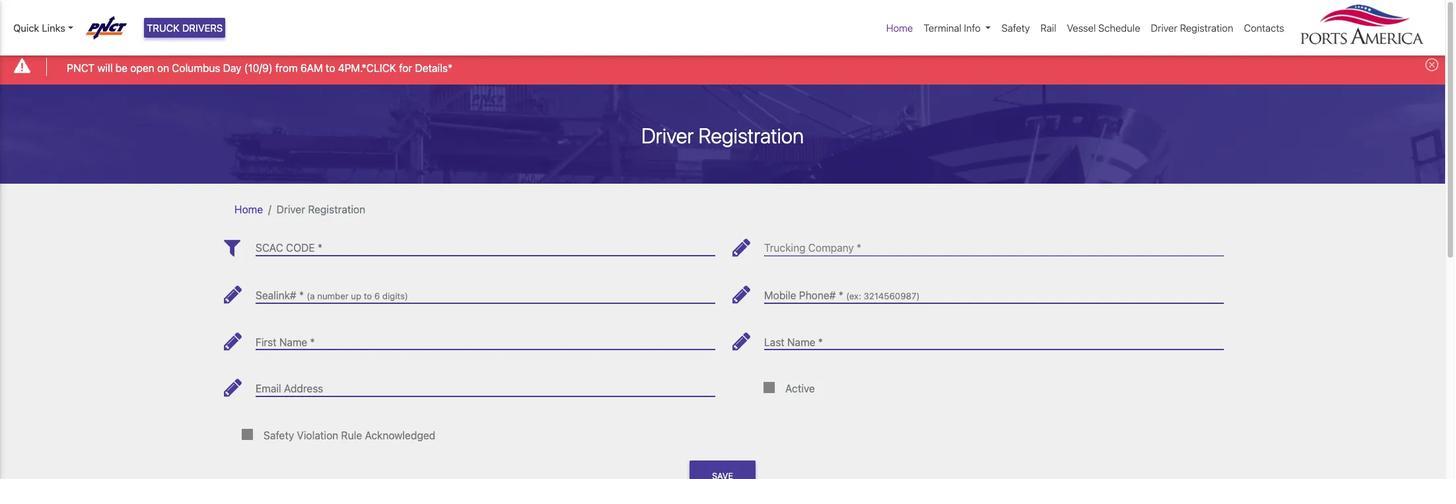 Task type: vqa. For each thing, say whether or not it's contained in the screenshot.
the top 'Lock' Image
no



Task type: locate. For each thing, give the bounding box(es) containing it.
name
[[279, 336, 307, 348], [788, 336, 816, 348]]

Email Address text field
[[256, 372, 716, 396]]

SCAC CODE * search field
[[256, 232, 716, 256]]

(a
[[307, 291, 315, 301]]

open
[[130, 62, 154, 74]]

to
[[326, 62, 335, 74], [364, 291, 372, 301]]

will
[[97, 62, 113, 74]]

6
[[374, 291, 380, 301]]

* right "code"
[[318, 242, 322, 254]]

1 name from the left
[[279, 336, 307, 348]]

digits)
[[382, 291, 408, 301]]

name right last
[[788, 336, 816, 348]]

columbus
[[172, 62, 220, 74]]

0 horizontal spatial to
[[326, 62, 335, 74]]

email
[[256, 383, 281, 395]]

2 name from the left
[[788, 336, 816, 348]]

1 vertical spatial driver registration
[[642, 123, 804, 148]]

home link
[[881, 15, 919, 41], [235, 203, 263, 215]]

1 horizontal spatial driver
[[642, 123, 694, 148]]

2 horizontal spatial driver registration
[[1151, 22, 1234, 34]]

0 horizontal spatial driver
[[277, 203, 305, 215]]

0 horizontal spatial registration
[[308, 203, 365, 215]]

2 vertical spatial registration
[[308, 203, 365, 215]]

truck drivers
[[147, 22, 223, 34]]

1 horizontal spatial safety
[[1002, 22, 1030, 34]]

* for scac code *
[[318, 242, 322, 254]]

safety link
[[997, 15, 1036, 41]]

None text field
[[256, 279, 716, 303], [764, 279, 1224, 303], [256, 279, 716, 303], [764, 279, 1224, 303]]

1 vertical spatial safety
[[264, 429, 294, 441]]

0 vertical spatial home link
[[881, 15, 919, 41]]

rail link
[[1036, 15, 1062, 41]]

1 horizontal spatial name
[[788, 336, 816, 348]]

* left (ex:
[[839, 289, 844, 301]]

safety left the rail
[[1002, 22, 1030, 34]]

details*
[[415, 62, 453, 74]]

* right last
[[818, 336, 823, 348]]

0 horizontal spatial home
[[235, 203, 263, 215]]

day
[[223, 62, 242, 74]]

active
[[786, 383, 815, 395]]

driver
[[1151, 22, 1178, 34], [642, 123, 694, 148], [277, 203, 305, 215]]

close image
[[1426, 58, 1439, 72]]

safety left violation
[[264, 429, 294, 441]]

home up scac
[[235, 203, 263, 215]]

sealink#
[[256, 289, 297, 301]]

safety for safety violation rule acknowledged
[[264, 429, 294, 441]]

driver registration
[[1151, 22, 1234, 34], [642, 123, 804, 148], [277, 203, 365, 215]]

registration
[[1180, 22, 1234, 34], [699, 123, 804, 148], [308, 203, 365, 215]]

contacts link
[[1239, 15, 1290, 41]]

0 horizontal spatial driver registration
[[277, 203, 365, 215]]

0 vertical spatial safety
[[1002, 22, 1030, 34]]

* for last name *
[[818, 336, 823, 348]]

1 horizontal spatial home
[[887, 22, 913, 34]]

home link up scac
[[235, 203, 263, 215]]

home
[[887, 22, 913, 34], [235, 203, 263, 215]]

0 vertical spatial driver
[[1151, 22, 1178, 34]]

0 vertical spatial home
[[887, 22, 913, 34]]

to left 6
[[364, 291, 372, 301]]

1 vertical spatial driver
[[642, 123, 694, 148]]

pnct will be open on columbus day (10/9) from 6am to 4pm.*click for details* link
[[67, 60, 453, 76]]

safety
[[1002, 22, 1030, 34], [264, 429, 294, 441]]

1 horizontal spatial to
[[364, 291, 372, 301]]

last
[[764, 336, 785, 348]]

company
[[809, 242, 854, 254]]

0 horizontal spatial safety
[[264, 429, 294, 441]]

truck
[[147, 22, 180, 34]]

1 vertical spatial home link
[[235, 203, 263, 215]]

mobile
[[764, 289, 797, 301]]

pnct will be open on columbus day (10/9) from 6am to 4pm.*click for details*
[[67, 62, 453, 74]]

* down (a
[[310, 336, 315, 348]]

code
[[286, 242, 315, 254]]

* right company
[[857, 242, 862, 254]]

terminal info link
[[919, 15, 997, 41]]

0 vertical spatial to
[[326, 62, 335, 74]]

1 vertical spatial to
[[364, 291, 372, 301]]

home left terminal at the top
[[887, 22, 913, 34]]

1 vertical spatial registration
[[699, 123, 804, 148]]

to right 6am
[[326, 62, 335, 74]]

* for trucking company *
[[857, 242, 862, 254]]

schedule
[[1099, 22, 1141, 34]]

safety violation rule acknowledged
[[264, 429, 435, 441]]

address
[[284, 383, 323, 395]]

email address
[[256, 383, 323, 395]]

name right first
[[279, 336, 307, 348]]

home link left terminal at the top
[[881, 15, 919, 41]]

0 horizontal spatial name
[[279, 336, 307, 348]]

truck drivers link
[[144, 18, 226, 38]]

2 horizontal spatial registration
[[1180, 22, 1234, 34]]

to inside alert
[[326, 62, 335, 74]]

* for first name *
[[310, 336, 315, 348]]

First Name * text field
[[256, 326, 716, 350]]

to inside sealink# * (a number up to 6 digits)
[[364, 291, 372, 301]]

4pm.*click
[[338, 62, 396, 74]]

rail
[[1041, 22, 1057, 34]]

3214560987)
[[864, 291, 920, 301]]

0 vertical spatial registration
[[1180, 22, 1234, 34]]

*
[[318, 242, 322, 254], [857, 242, 862, 254], [299, 289, 304, 301], [839, 289, 844, 301], [310, 336, 315, 348], [818, 336, 823, 348]]

1 horizontal spatial driver registration
[[642, 123, 804, 148]]

1 vertical spatial home
[[235, 203, 263, 215]]



Task type: describe. For each thing, give the bounding box(es) containing it.
name for first
[[279, 336, 307, 348]]

rule
[[341, 429, 362, 441]]

scac
[[256, 242, 283, 254]]

be
[[115, 62, 128, 74]]

name for last
[[788, 336, 816, 348]]

vessel schedule
[[1067, 22, 1141, 34]]

info
[[964, 22, 981, 34]]

quick
[[13, 22, 39, 34]]

Last Name * text field
[[764, 326, 1224, 350]]

2 vertical spatial driver
[[277, 203, 305, 215]]

number
[[317, 291, 349, 301]]

0 vertical spatial driver registration
[[1151, 22, 1234, 34]]

last name *
[[764, 336, 823, 348]]

up
[[351, 291, 361, 301]]

2 vertical spatial driver registration
[[277, 203, 365, 215]]

drivers
[[182, 22, 223, 34]]

vessel
[[1067, 22, 1096, 34]]

quick links link
[[13, 20, 73, 35]]

trucking
[[764, 242, 806, 254]]

driver registration link
[[1146, 15, 1239, 41]]

trucking company *
[[764, 242, 862, 254]]

(10/9)
[[244, 62, 273, 74]]

6am
[[301, 62, 323, 74]]

1 horizontal spatial home link
[[881, 15, 919, 41]]

violation
[[297, 429, 338, 441]]

scac code *
[[256, 242, 322, 254]]

(ex:
[[846, 291, 862, 301]]

sealink# * (a number up to 6 digits)
[[256, 289, 408, 301]]

phone#
[[799, 289, 836, 301]]

2 horizontal spatial driver
[[1151, 22, 1178, 34]]

pnct
[[67, 62, 95, 74]]

mobile phone# * (ex: 3214560987)
[[764, 289, 920, 301]]

1 horizontal spatial registration
[[699, 123, 804, 148]]

vessel schedule link
[[1062, 15, 1146, 41]]

acknowledged
[[365, 429, 435, 441]]

pnct will be open on columbus day (10/9) from 6am to 4pm.*click for details* alert
[[0, 49, 1446, 84]]

terminal info
[[924, 22, 981, 34]]

on
[[157, 62, 169, 74]]

safety for safety
[[1002, 22, 1030, 34]]

0 horizontal spatial home link
[[235, 203, 263, 215]]

Trucking Company * text field
[[764, 232, 1224, 256]]

first name *
[[256, 336, 315, 348]]

links
[[42, 22, 65, 34]]

* for mobile phone# * (ex: 3214560987)
[[839, 289, 844, 301]]

contacts
[[1244, 22, 1285, 34]]

first
[[256, 336, 277, 348]]

terminal
[[924, 22, 962, 34]]

for
[[399, 62, 412, 74]]

from
[[275, 62, 298, 74]]

* left (a
[[299, 289, 304, 301]]

quick links
[[13, 22, 65, 34]]



